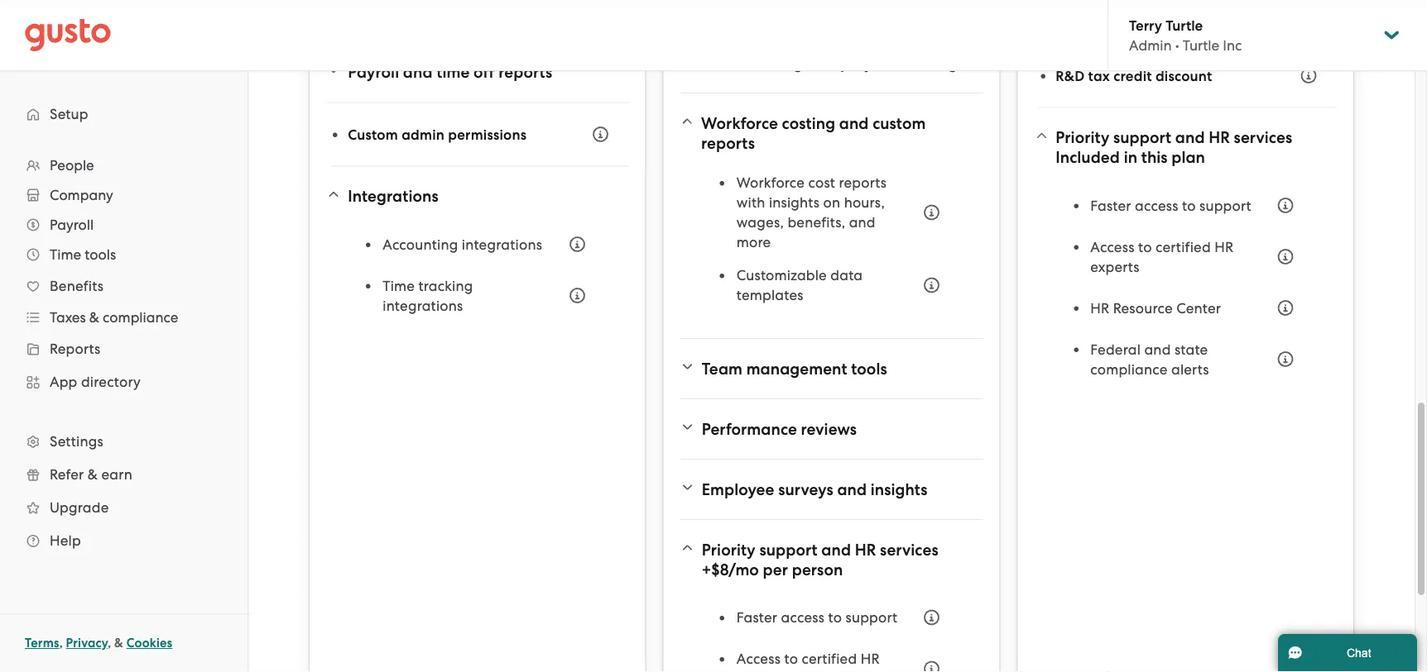 Task type: vqa. For each thing, say whether or not it's contained in the screenshot.
left address
no



Task type: describe. For each thing, give the bounding box(es) containing it.
reviews
[[801, 420, 857, 439]]

r&d tax credit discount
[[1056, 67, 1212, 84]]

in
[[1124, 148, 1137, 167]]

services for priority support and hr services +$8/mo per person
[[880, 541, 938, 560]]

hours,
[[844, 195, 885, 211]]

inc
[[1223, 37, 1242, 54]]

and inside workforce costing and custom reports
[[839, 114, 869, 133]]

hr resource center
[[1090, 300, 1221, 317]]

refer & earn link
[[17, 460, 231, 490]]

team management tools
[[702, 360, 887, 379]]

performance reviews button
[[680, 410, 983, 449]]

surveys
[[778, 481, 833, 500]]

and left time
[[403, 63, 433, 82]]

cost
[[808, 175, 835, 191]]

benefits
[[50, 278, 104, 295]]

benefits,
[[788, 214, 845, 231]]

help link
[[17, 526, 231, 556]]

certified for person
[[802, 651, 857, 668]]

tracking for time tracking and project tracking
[[742, 53, 803, 72]]

performance
[[702, 420, 797, 439]]

company button
[[17, 180, 231, 210]]

terms , privacy , & cookies
[[25, 637, 172, 651]]

access to certified hr experts for person
[[737, 651, 880, 673]]

insights inside workforce cost reports with insights on hours, wages, benefits, and more
[[769, 195, 820, 211]]

workforce for insights
[[737, 175, 805, 191]]

reports for payroll and time off reports
[[499, 63, 552, 82]]

admin
[[1129, 37, 1172, 54]]

workforce costing and custom reports
[[701, 114, 926, 153]]

list containing accounting integrations
[[364, 226, 596, 329]]

time
[[436, 63, 470, 82]]

compliance inside federal and state compliance alerts
[[1090, 361, 1168, 378]]

with
[[737, 195, 765, 211]]

0 vertical spatial turtle
[[1166, 17, 1203, 34]]

discount
[[1155, 67, 1212, 84]]

customizable
[[737, 267, 827, 284]]

alerts
[[1171, 361, 1209, 378]]

and inside workforce cost reports with insights on hours, wages, benefits, and more
[[849, 214, 876, 231]]

list containing people
[[0, 151, 248, 558]]

2 vertical spatial &
[[114, 637, 123, 651]]

tools inside dropdown button
[[85, 247, 116, 263]]

support down priority support and hr services +$8/mo per person at bottom
[[846, 610, 898, 627]]

and left project
[[807, 53, 836, 72]]

more
[[737, 234, 771, 251]]

1 vertical spatial turtle
[[1183, 37, 1219, 54]]

priority for priority support and hr services +$8/mo per person
[[702, 541, 756, 560]]

company
[[50, 187, 113, 204]]

this
[[1141, 148, 1168, 167]]

payroll for payroll and time off reports
[[348, 63, 399, 82]]

r&d
[[1056, 67, 1085, 84]]

and right surveys
[[837, 481, 867, 500]]

support inside 'priority support and hr services included in this plan'
[[1113, 128, 1171, 147]]

payroll and time off reports button
[[326, 53, 629, 92]]

payroll button
[[17, 210, 231, 240]]

payroll for payroll
[[50, 217, 94, 233]]

taxes & compliance
[[50, 310, 178, 326]]

employee surveys and insights
[[702, 481, 927, 500]]

& for compliance
[[89, 310, 99, 326]]

+$8/mo
[[702, 561, 759, 580]]

center
[[1176, 300, 1221, 317]]

experts for +$8/mo
[[737, 671, 786, 673]]

refer
[[50, 467, 84, 483]]

time tools
[[50, 247, 116, 263]]

custom admin permissions
[[348, 126, 527, 143]]

terms
[[25, 637, 59, 651]]

on
[[823, 195, 840, 211]]

custom
[[348, 126, 398, 143]]

faster for +$8/mo
[[737, 610, 777, 627]]

team management tools button
[[680, 349, 983, 389]]

reports link
[[17, 334, 231, 364]]

per
[[763, 561, 788, 580]]

and inside 'priority support and hr services included in this plan'
[[1175, 128, 1205, 147]]

cookies button
[[126, 634, 172, 654]]

app
[[50, 374, 77, 391]]

& for earn
[[88, 467, 98, 483]]

time tracking and project tracking button
[[680, 43, 983, 83]]

off
[[474, 63, 495, 82]]

tracking for time tracking integrations
[[418, 278, 473, 294]]

reports for workforce costing and custom reports
[[701, 134, 755, 153]]

integrations button
[[326, 177, 629, 216]]

tax
[[1088, 67, 1110, 84]]

settings link
[[17, 427, 231, 457]]

refer & earn
[[50, 467, 132, 483]]

credit
[[1114, 67, 1152, 84]]

earn
[[101, 467, 132, 483]]

employee surveys and insights button
[[680, 470, 983, 510]]

list containing workforce cost reports with insights on hours, wages, benefits, and more
[[718, 173, 950, 319]]

plan
[[1172, 148, 1205, 167]]

terry turtle admin • turtle inc
[[1129, 17, 1242, 54]]

resource
[[1113, 300, 1173, 317]]

chat button
[[1278, 635, 1417, 673]]

app directory link
[[17, 368, 231, 397]]

workforce for reports
[[701, 114, 778, 133]]

person
[[792, 561, 843, 580]]

time tracking integrations
[[383, 278, 473, 314]]

faster for included
[[1090, 197, 1131, 214]]

accounting
[[383, 236, 458, 253]]

tools inside dropdown button
[[851, 360, 887, 379]]

priority for priority support and hr services included in this plan
[[1056, 128, 1109, 147]]



Task type: locate. For each thing, give the bounding box(es) containing it.
tracking inside the time tracking integrations
[[418, 278, 473, 294]]

experts for included
[[1090, 259, 1140, 275]]

and up person
[[821, 541, 851, 560]]

tracking right project
[[896, 53, 958, 72]]

1 vertical spatial faster
[[737, 610, 777, 627]]

workforce left costing
[[701, 114, 778, 133]]

support
[[1113, 128, 1171, 147], [1200, 197, 1251, 214], [759, 541, 818, 560], [846, 610, 898, 627]]

state
[[1175, 341, 1208, 358]]

privacy link
[[66, 637, 108, 651]]

services inside 'priority support and hr services included in this plan'
[[1234, 128, 1292, 147]]

1 vertical spatial access to certified hr experts
[[737, 651, 880, 673]]

&
[[89, 310, 99, 326], [88, 467, 98, 483], [114, 637, 123, 651]]

compliance inside 'dropdown button'
[[103, 310, 178, 326]]

access
[[1135, 197, 1178, 214], [781, 610, 825, 627]]

and left state
[[1144, 341, 1171, 358]]

0 vertical spatial faster access to support
[[1090, 197, 1251, 214]]

directory
[[81, 374, 141, 391]]

tracking up costing
[[742, 53, 803, 72]]

2 horizontal spatial reports
[[839, 175, 887, 191]]

2 horizontal spatial time
[[702, 53, 738, 72]]

chat
[[1347, 647, 1371, 660]]

integrations down accounting
[[383, 298, 463, 314]]

priority
[[1056, 128, 1109, 147], [702, 541, 756, 560]]

settings
[[50, 434, 103, 450]]

reports inside workforce cost reports with insights on hours, wages, benefits, and more
[[839, 175, 887, 191]]

custom
[[873, 114, 926, 133]]

integrations down integrations dropdown button
[[462, 236, 542, 253]]

time for time tracking integrations
[[383, 278, 415, 294]]

setup link
[[17, 99, 231, 129]]

workforce up with
[[737, 175, 805, 191]]

federal
[[1090, 341, 1141, 358]]

1 vertical spatial reports
[[701, 134, 755, 153]]

1 vertical spatial payroll
[[50, 217, 94, 233]]

wages,
[[737, 214, 784, 231]]

1 horizontal spatial access
[[1090, 239, 1135, 255]]

2 vertical spatial time
[[383, 278, 415, 294]]

access for included
[[1090, 239, 1135, 255]]

1 horizontal spatial tracking
[[742, 53, 803, 72]]

0 vertical spatial services
[[1234, 128, 1292, 147]]

faster down in
[[1090, 197, 1131, 214]]

compliance
[[103, 310, 178, 326], [1090, 361, 1168, 378]]

payroll up custom
[[348, 63, 399, 82]]

1 horizontal spatial reports
[[701, 134, 755, 153]]

access
[[1090, 239, 1135, 255], [737, 651, 781, 668]]

to
[[1182, 197, 1196, 214], [1138, 239, 1152, 255], [828, 610, 842, 627], [784, 651, 798, 668]]

payroll down 'company'
[[50, 217, 94, 233]]

cookies
[[126, 637, 172, 651]]

access down person
[[781, 610, 825, 627]]

payroll and time off reports
[[348, 63, 552, 82]]

0 vertical spatial &
[[89, 310, 99, 326]]

access to certified hr experts
[[1090, 239, 1234, 275], [737, 651, 880, 673]]

faster access to support for this
[[1090, 197, 1251, 214]]

help
[[50, 533, 81, 550]]

0 vertical spatial payroll
[[348, 63, 399, 82]]

access for person
[[781, 610, 825, 627]]

reports up with
[[701, 134, 755, 153]]

time tracking and project tracking
[[702, 53, 958, 72]]

1 horizontal spatial access to certified hr experts
[[1090, 239, 1234, 275]]

privacy
[[66, 637, 108, 651]]

& inside 'refer & earn' link
[[88, 467, 98, 483]]

performance reviews
[[702, 420, 857, 439]]

upgrade
[[50, 500, 109, 517]]

& left earn
[[88, 467, 98, 483]]

0 horizontal spatial services
[[880, 541, 938, 560]]

permissions
[[448, 126, 527, 143]]

0 vertical spatial priority
[[1056, 128, 1109, 147]]

tracking
[[742, 53, 803, 72], [896, 53, 958, 72], [418, 278, 473, 294]]

taxes & compliance button
[[17, 303, 231, 333]]

0 horizontal spatial certified
[[802, 651, 857, 668]]

1 horizontal spatial ,
[[108, 637, 111, 651]]

0 vertical spatial integrations
[[462, 236, 542, 253]]

0 vertical spatial access
[[1090, 239, 1135, 255]]

upgrade link
[[17, 493, 231, 523]]

and up plan
[[1175, 128, 1205, 147]]

time inside the time tracking integrations
[[383, 278, 415, 294]]

0 horizontal spatial priority
[[702, 541, 756, 560]]

federal and state compliance alerts
[[1090, 341, 1209, 378]]

gusto navigation element
[[0, 71, 248, 584]]

1 horizontal spatial faster access to support
[[1090, 197, 1251, 214]]

1 vertical spatial priority
[[702, 541, 756, 560]]

1 horizontal spatial services
[[1234, 128, 1292, 147]]

1 vertical spatial experts
[[737, 671, 786, 673]]

faster
[[1090, 197, 1131, 214], [737, 610, 777, 627]]

1 vertical spatial integrations
[[383, 298, 463, 314]]

1 horizontal spatial insights
[[871, 481, 927, 500]]

faster down per
[[737, 610, 777, 627]]

0 horizontal spatial reports
[[499, 63, 552, 82]]

time inside gusto navigation 'element'
[[50, 247, 81, 263]]

time for time tools
[[50, 247, 81, 263]]

0 vertical spatial reports
[[499, 63, 552, 82]]

0 vertical spatial certified
[[1156, 239, 1211, 255]]

data
[[831, 267, 863, 284]]

0 vertical spatial access to certified hr experts
[[1090, 239, 1234, 275]]

insights inside dropdown button
[[871, 481, 927, 500]]

2 horizontal spatial tracking
[[896, 53, 958, 72]]

support up in
[[1113, 128, 1171, 147]]

faster access to support down person
[[737, 610, 898, 627]]

0 vertical spatial access
[[1135, 197, 1178, 214]]

services inside priority support and hr services +$8/mo per person
[[880, 541, 938, 560]]

time for time tracking and project tracking
[[702, 53, 738, 72]]

1 vertical spatial &
[[88, 467, 98, 483]]

turtle
[[1166, 17, 1203, 34], [1183, 37, 1219, 54]]

1 vertical spatial tools
[[851, 360, 887, 379]]

0 vertical spatial faster
[[1090, 197, 1131, 214]]

0 horizontal spatial experts
[[737, 671, 786, 673]]

1 horizontal spatial time
[[383, 278, 415, 294]]

admin
[[402, 126, 445, 143]]

app directory
[[50, 374, 141, 391]]

, left privacy on the left bottom of page
[[59, 637, 63, 651]]

0 vertical spatial tools
[[85, 247, 116, 263]]

and inside priority support and hr services +$8/mo per person
[[821, 541, 851, 560]]

& left cookies button
[[114, 637, 123, 651]]

1 vertical spatial access
[[781, 610, 825, 627]]

compliance down federal
[[1090, 361, 1168, 378]]

1 horizontal spatial payroll
[[348, 63, 399, 82]]

priority support and hr services included in this plan
[[1056, 128, 1292, 167]]

0 horizontal spatial tracking
[[418, 278, 473, 294]]

integrations inside the time tracking integrations
[[383, 298, 463, 314]]

1 horizontal spatial priority
[[1056, 128, 1109, 147]]

0 horizontal spatial ,
[[59, 637, 63, 651]]

workforce costing and custom reports button
[[680, 103, 983, 163]]

customizable data templates
[[737, 267, 863, 304]]

0 vertical spatial workforce
[[701, 114, 778, 133]]

0 vertical spatial compliance
[[103, 310, 178, 326]]

0 horizontal spatial access
[[737, 651, 781, 668]]

access for this
[[1135, 197, 1178, 214]]

1 vertical spatial time
[[50, 247, 81, 263]]

compliance up reports link
[[103, 310, 178, 326]]

0 horizontal spatial time
[[50, 247, 81, 263]]

turtle up "•"
[[1166, 17, 1203, 34]]

priority inside 'priority support and hr services included in this plan'
[[1056, 128, 1109, 147]]

project
[[840, 53, 893, 72]]

access down this
[[1135, 197, 1178, 214]]

1 vertical spatial services
[[880, 541, 938, 560]]

services for priority support and hr services included in this plan
[[1234, 128, 1292, 147]]

1 vertical spatial insights
[[871, 481, 927, 500]]

support inside priority support and hr services +$8/mo per person
[[759, 541, 818, 560]]

team
[[702, 360, 743, 379]]

support down plan
[[1200, 197, 1251, 214]]

priority up the included
[[1056, 128, 1109, 147]]

costing
[[782, 114, 835, 133]]

terms link
[[25, 637, 59, 651]]

1 horizontal spatial access
[[1135, 197, 1178, 214]]

1 vertical spatial compliance
[[1090, 361, 1168, 378]]

reports
[[50, 341, 101, 358]]

1 vertical spatial access
[[737, 651, 781, 668]]

0 horizontal spatial insights
[[769, 195, 820, 211]]

hr inside priority support and hr services +$8/mo per person
[[855, 541, 876, 560]]

people button
[[17, 151, 231, 180]]

1 horizontal spatial tools
[[851, 360, 887, 379]]

turtle right "•"
[[1183, 37, 1219, 54]]

0 vertical spatial insights
[[769, 195, 820, 211]]

priority support and hr services +$8/mo per person
[[702, 541, 938, 580]]

1 , from the left
[[59, 637, 63, 651]]

support up per
[[759, 541, 818, 560]]

workforce
[[701, 114, 778, 133], [737, 175, 805, 191]]

taxes
[[50, 310, 86, 326]]

,
[[59, 637, 63, 651], [108, 637, 111, 651]]

people
[[50, 157, 94, 174]]

access to certified hr experts for this
[[1090, 239, 1234, 275]]

faster access to support
[[1090, 197, 1251, 214], [737, 610, 898, 627]]

integrations
[[348, 187, 439, 206]]

tools up the performance reviews dropdown button
[[851, 360, 887, 379]]

0 horizontal spatial compliance
[[103, 310, 178, 326]]

0 horizontal spatial access
[[781, 610, 825, 627]]

1 vertical spatial workforce
[[737, 175, 805, 191]]

payroll inside payroll dropdown button
[[50, 217, 94, 233]]

management
[[746, 360, 847, 379]]

faster access to support for person
[[737, 610, 898, 627]]

certified for this
[[1156, 239, 1211, 255]]

faster access to support down this
[[1090, 197, 1251, 214]]

0 horizontal spatial tools
[[85, 247, 116, 263]]

0 vertical spatial experts
[[1090, 259, 1140, 275]]

list
[[0, 151, 248, 558], [718, 173, 950, 319], [1072, 187, 1304, 393], [364, 226, 596, 329], [718, 600, 950, 673]]

1 horizontal spatial experts
[[1090, 259, 1140, 275]]

services
[[1234, 128, 1292, 147], [880, 541, 938, 560]]

integrations
[[462, 236, 542, 253], [383, 298, 463, 314]]

1 horizontal spatial faster
[[1090, 197, 1131, 214]]

workforce inside workforce costing and custom reports
[[701, 114, 778, 133]]

& right taxes on the top left of the page
[[89, 310, 99, 326]]

2 vertical spatial reports
[[839, 175, 887, 191]]

reports inside workforce costing and custom reports
[[701, 134, 755, 153]]

workforce inside workforce cost reports with insights on hours, wages, benefits, and more
[[737, 175, 805, 191]]

0 horizontal spatial payroll
[[50, 217, 94, 233]]

and left custom
[[839, 114, 869, 133]]

reports up the hours,
[[839, 175, 887, 191]]

1 vertical spatial faster access to support
[[737, 610, 898, 627]]

0 vertical spatial time
[[702, 53, 738, 72]]

0 horizontal spatial faster
[[737, 610, 777, 627]]

priority up +$8/mo on the bottom
[[702, 541, 756, 560]]

1 vertical spatial certified
[[802, 651, 857, 668]]

hr inside 'priority support and hr services included in this plan'
[[1209, 128, 1230, 147]]

, left cookies button
[[108, 637, 111, 651]]

accounting integrations
[[383, 236, 542, 253]]

1 horizontal spatial compliance
[[1090, 361, 1168, 378]]

workforce cost reports with insights on hours, wages, benefits, and more
[[737, 175, 887, 251]]

setup
[[50, 106, 88, 123]]

0 horizontal spatial faster access to support
[[737, 610, 898, 627]]

1 horizontal spatial certified
[[1156, 239, 1211, 255]]

2 , from the left
[[108, 637, 111, 651]]

and inside federal and state compliance alerts
[[1144, 341, 1171, 358]]

and down the hours,
[[849, 214, 876, 231]]

benefits link
[[17, 272, 231, 301]]

time tools button
[[17, 240, 231, 270]]

home image
[[25, 19, 111, 52]]

reports right off
[[499, 63, 552, 82]]

terry
[[1129, 17, 1162, 34]]

certified
[[1156, 239, 1211, 255], [802, 651, 857, 668]]

experts
[[1090, 259, 1140, 275], [737, 671, 786, 673]]

0 horizontal spatial access to certified hr experts
[[737, 651, 880, 673]]

access for +$8/mo
[[737, 651, 781, 668]]

payroll
[[348, 63, 399, 82], [50, 217, 94, 233]]

priority inside priority support and hr services +$8/mo per person
[[702, 541, 756, 560]]

templates
[[737, 287, 804, 304]]

payroll inside payroll and time off reports dropdown button
[[348, 63, 399, 82]]

tracking down accounting integrations
[[418, 278, 473, 294]]

& inside taxes & compliance 'dropdown button'
[[89, 310, 99, 326]]

employee
[[702, 481, 774, 500]]

tools down payroll dropdown button
[[85, 247, 116, 263]]



